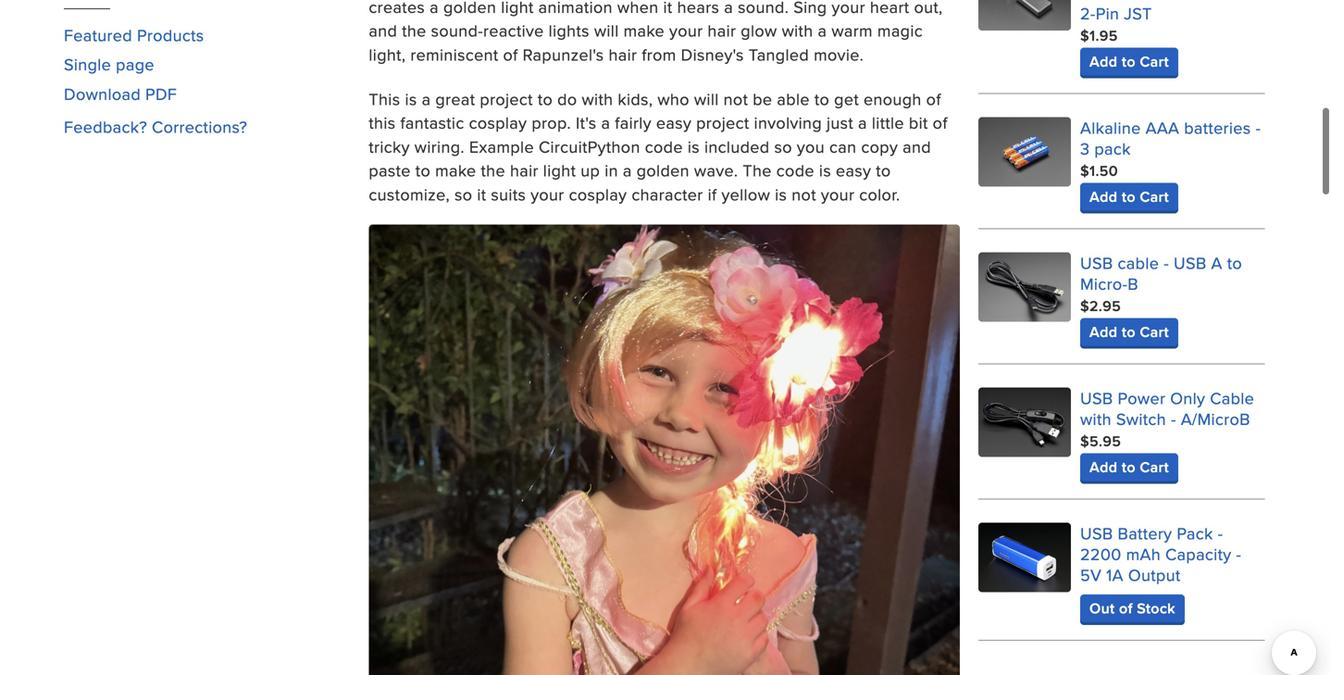 Task type: vqa. For each thing, say whether or not it's contained in the screenshot.
the 4.2V
no



Task type: locate. For each thing, give the bounding box(es) containing it.
1 horizontal spatial so
[[775, 135, 793, 158]]

of up bit
[[927, 87, 942, 111]]

is right yellow
[[775, 182, 787, 206]]

- right cable
[[1164, 251, 1170, 275]]

with left switch
[[1081, 407, 1112, 431]]

$1.95
[[1081, 25, 1118, 47]]

1 horizontal spatial your
[[821, 182, 855, 206]]

add to cart link down $5.95
[[1081, 454, 1179, 481]]

usb power only cable with switch - a/microb link
[[1081, 386, 1255, 431]]

code
[[645, 135, 683, 158], [777, 159, 815, 182]]

1 horizontal spatial cosplay
[[569, 182, 627, 206]]

copy
[[862, 135, 898, 158]]

$5.95
[[1081, 430, 1122, 452]]

to inside $1.95 add to cart
[[1122, 51, 1136, 72]]

5v
[[1081, 563, 1102, 587]]

2 your from the left
[[821, 182, 855, 206]]

-
[[1256, 116, 1262, 140], [1164, 251, 1170, 275], [1171, 407, 1177, 431], [1218, 522, 1224, 545], [1237, 542, 1242, 566]]

out of stock
[[1090, 598, 1176, 619]]

cosplay
[[469, 111, 527, 135], [569, 182, 627, 206]]

not
[[724, 87, 749, 111], [792, 182, 817, 206]]

to down pack on the right top
[[1122, 186, 1136, 208]]

4 add from the top
[[1090, 456, 1118, 478]]

who
[[658, 87, 690, 111]]

0 vertical spatial code
[[645, 135, 683, 158]]

with inside this is a great project to do with kids, who will not be able to get enough of this fantastic cosplay prop. it's a fairly easy project involving just a little bit of tricky wiring. example circuitpython code is included so you can copy and paste to make the hair light up in a golden wave. the code is easy to customize, so it suits your cosplay character if yellow is not your color.
[[582, 87, 613, 111]]

your left color.
[[821, 182, 855, 206]]

is
[[405, 87, 417, 111], [688, 135, 700, 158], [820, 159, 832, 182], [775, 182, 787, 206]]

can
[[830, 135, 857, 158]]

to right a
[[1228, 251, 1243, 275]]

4 cart from the top
[[1140, 456, 1170, 478]]

featured products link
[[64, 23, 204, 47]]

usb up 5v
[[1081, 522, 1114, 545]]

4 add to cart link from the top
[[1081, 454, 1179, 481]]

1 add to cart link from the top
[[1081, 48, 1179, 76]]

- inside 'alkaline aaa batteries - 3 pack $1.50 add to cart'
[[1256, 116, 1262, 140]]

up
[[581, 159, 600, 182]]

3 cart from the top
[[1140, 321, 1170, 343]]

of right bit
[[933, 111, 948, 135]]

add inside usb power only cable with switch - a/microb $5.95 add to cart
[[1090, 456, 1118, 478]]

cart
[[1140, 51, 1170, 72], [1140, 186, 1170, 208], [1140, 321, 1170, 343], [1140, 456, 1170, 478]]

1 horizontal spatial code
[[777, 159, 815, 182]]

to up customize,
[[416, 159, 431, 182]]

2 add from the top
[[1090, 186, 1118, 208]]

0 horizontal spatial with
[[582, 87, 613, 111]]

easy down can
[[836, 159, 872, 182]]

cart inside usb cable - usb a to micro-b $2.95 add to cart
[[1140, 321, 1170, 343]]

usb left cable
[[1081, 251, 1114, 275]]

1 cart from the top
[[1140, 51, 1170, 72]]

2 cart from the top
[[1140, 186, 1170, 208]]

so left it
[[455, 182, 473, 206]]

to left get
[[815, 87, 830, 111]]

included
[[705, 135, 770, 158]]

to down switch
[[1122, 456, 1136, 478]]

your
[[531, 182, 565, 206], [821, 182, 855, 206]]

it's
[[576, 111, 597, 135]]

usb inside 'usb battery pack - 2200 mah capacity - 5v 1a output'
[[1081, 522, 1114, 545]]

cart up 'aaa'
[[1140, 51, 1170, 72]]

0 vertical spatial with
[[582, 87, 613, 111]]

2 add to cart link from the top
[[1081, 183, 1179, 211]]

cart inside $1.95 add to cart
[[1140, 51, 1170, 72]]

example
[[469, 135, 534, 158]]

to up alkaline
[[1122, 51, 1136, 72]]

0 horizontal spatial easy
[[657, 111, 692, 135]]

kids,
[[618, 87, 653, 111]]

yellow
[[722, 182, 771, 206]]

get
[[835, 87, 859, 111]]

so
[[775, 135, 793, 158], [455, 182, 473, 206]]

so down involving
[[775, 135, 793, 158]]

project
[[480, 87, 533, 111], [697, 111, 750, 135]]

add to cart link
[[1081, 48, 1179, 76], [1081, 183, 1179, 211], [1081, 318, 1179, 346], [1081, 454, 1179, 481]]

of
[[927, 87, 942, 111], [933, 111, 948, 135], [1120, 598, 1133, 619]]

0 horizontal spatial cosplay
[[469, 111, 527, 135]]

usb for battery
[[1081, 522, 1114, 545]]

usb inside usb power only cable with switch - a/microb $5.95 add to cart
[[1081, 386, 1114, 410]]

circuitpython
[[539, 135, 641, 158]]

add
[[1090, 51, 1118, 72], [1090, 186, 1118, 208], [1090, 321, 1118, 343], [1090, 456, 1118, 478]]

to
[[1122, 51, 1136, 72], [538, 87, 553, 111], [815, 87, 830, 111], [416, 159, 431, 182], [876, 159, 891, 182], [1122, 186, 1136, 208], [1228, 251, 1243, 275], [1122, 321, 1136, 343], [1122, 456, 1136, 478]]

add down $1.50
[[1090, 186, 1118, 208]]

1 vertical spatial with
[[1081, 407, 1112, 431]]

1 horizontal spatial easy
[[836, 159, 872, 182]]

a right in on the top
[[623, 159, 632, 182]]

- right batteries
[[1256, 116, 1262, 140]]

- right pack
[[1218, 522, 1224, 545]]

1 horizontal spatial with
[[1081, 407, 1112, 431]]

customize,
[[369, 182, 450, 206]]

out
[[1090, 598, 1116, 619]]

1 horizontal spatial not
[[792, 182, 817, 206]]

cart down alkaline aaa batteries - 3 pack link
[[1140, 186, 1170, 208]]

stock
[[1137, 598, 1176, 619]]

cart down the usb cable - usb a to micro-b 'link'
[[1140, 321, 1170, 343]]

cosplay up example
[[469, 111, 527, 135]]

feedback? corrections?
[[64, 115, 247, 138]]

this is a great project to do with kids, who will not be able to get enough of this fantastic cosplay prop. it's a fairly easy project involving just a little bit of tricky wiring. example circuitpython code is included so you can copy and paste to make the hair light up in a golden wave. the code is easy to customize, so it suits your cosplay character if yellow is not your color.
[[369, 87, 948, 206]]

involving
[[754, 111, 822, 135]]

your down light at the top of page
[[531, 182, 565, 206]]

0 vertical spatial so
[[775, 135, 793, 158]]

0 horizontal spatial so
[[455, 182, 473, 206]]

with
[[582, 87, 613, 111], [1081, 407, 1112, 431]]

add to cart link down $1.50
[[1081, 183, 1179, 211]]

cart inside 'alkaline aaa batteries - 3 pack $1.50 add to cart'
[[1140, 186, 1170, 208]]

project up included
[[697, 111, 750, 135]]

3 add to cart link from the top
[[1081, 318, 1179, 346]]

add to cart link down $1.95
[[1081, 48, 1179, 76]]

code up golden
[[645, 135, 683, 158]]

0 horizontal spatial project
[[480, 87, 533, 111]]

$1.50
[[1081, 160, 1119, 182]]

- right capacity
[[1237, 542, 1242, 566]]

a up the "fantastic"
[[422, 87, 431, 111]]

usb for cable
[[1081, 251, 1114, 275]]

is right the this
[[405, 87, 417, 111]]

add inside usb cable - usb a to micro-b $2.95 add to cart
[[1090, 321, 1118, 343]]

a
[[422, 87, 431, 111], [601, 111, 611, 135], [859, 111, 868, 135], [623, 159, 632, 182]]

cart down switch
[[1140, 456, 1170, 478]]

output
[[1129, 563, 1181, 587]]

add down $1.95
[[1090, 51, 1118, 72]]

code down you
[[777, 159, 815, 182]]

add inside $1.95 add to cart
[[1090, 51, 1118, 72]]

if
[[708, 182, 717, 206]]

add to cart link for power
[[1081, 454, 1179, 481]]

the
[[743, 159, 772, 182]]

- inside usb power only cable with switch - a/microb $5.95 add to cart
[[1171, 407, 1177, 431]]

usb up $5.95
[[1081, 386, 1114, 410]]

only
[[1171, 386, 1206, 410]]

not down you
[[792, 182, 817, 206]]

is down you
[[820, 159, 832, 182]]

not left 'be'
[[724, 87, 749, 111]]

cosplay down up at the top
[[569, 182, 627, 206]]

0 vertical spatial not
[[724, 87, 749, 111]]

0 horizontal spatial your
[[531, 182, 565, 206]]

of right out
[[1120, 598, 1133, 619]]

1 vertical spatial code
[[777, 159, 815, 182]]

alkaline aaa batteries - 3 pack link
[[1081, 116, 1262, 160]]

make
[[435, 159, 477, 182]]

1 vertical spatial not
[[792, 182, 817, 206]]

3 add from the top
[[1090, 321, 1118, 343]]

0 horizontal spatial not
[[724, 87, 749, 111]]

pack
[[1095, 137, 1132, 160]]

wiring.
[[415, 135, 465, 158]]

add to cart link down '$2.95'
[[1081, 318, 1179, 346]]

little
[[872, 111, 905, 135]]

- right switch
[[1171, 407, 1177, 431]]

with inside usb power only cable with switch - a/microb $5.95 add to cart
[[1081, 407, 1112, 431]]

paste
[[369, 159, 411, 182]]

easy down who
[[657, 111, 692, 135]]

power
[[1118, 386, 1166, 410]]

a/microb
[[1181, 407, 1251, 431]]

angled shot of a blue long rectangular usb battery pack. image
[[979, 523, 1072, 592]]

usb cable - usb a to micro-b - 3 foot long image
[[979, 253, 1072, 322]]

sensors_rapunzel_grin_(1).jpeg image
[[369, 225, 961, 675]]

with up it's
[[582, 87, 613, 111]]

project up example
[[480, 87, 533, 111]]

light
[[543, 159, 576, 182]]

b
[[1128, 272, 1139, 296]]

add down $5.95
[[1090, 456, 1118, 478]]

single
[[64, 52, 111, 76]]

1 vertical spatial so
[[455, 182, 473, 206]]

0 horizontal spatial code
[[645, 135, 683, 158]]

1 add from the top
[[1090, 51, 1118, 72]]

add down '$2.95'
[[1090, 321, 1118, 343]]

to inside usb power only cable with switch - a/microb $5.95 add to cart
[[1122, 456, 1136, 478]]



Task type: describe. For each thing, give the bounding box(es) containing it.
cable
[[1211, 386, 1255, 410]]

corrections?
[[152, 115, 247, 138]]

golden
[[637, 159, 690, 182]]

bit
[[909, 111, 929, 135]]

download pdf link
[[64, 82, 177, 105]]

is up wave.
[[688, 135, 700, 158]]

usb cable - usb a to micro-b link
[[1081, 251, 1243, 296]]

1 your from the left
[[531, 182, 565, 206]]

0 vertical spatial easy
[[657, 111, 692, 135]]

switch
[[1117, 407, 1167, 431]]

usb battery pack - 2200 mah capacity - 5v 1a output link
[[1081, 522, 1242, 587]]

batteries
[[1185, 116, 1252, 140]]

to left do
[[538, 87, 553, 111]]

battery
[[1118, 522, 1173, 545]]

usb cable with type a and micro b ends and switch in center image
[[979, 388, 1072, 457]]

the
[[481, 159, 506, 182]]

to inside 'alkaline aaa batteries - 3 pack $1.50 add to cart'
[[1122, 186, 1136, 208]]

fairly
[[615, 111, 652, 135]]

cart inside usb power only cable with switch - a/microb $5.95 add to cart
[[1140, 456, 1170, 478]]

just
[[827, 111, 854, 135]]

will
[[694, 87, 719, 111]]

and
[[903, 135, 932, 158]]

enough
[[864, 87, 922, 111]]

feedback?
[[64, 115, 147, 138]]

a right just
[[859, 111, 868, 135]]

able
[[777, 87, 810, 111]]

micro-
[[1081, 272, 1128, 296]]

to up color.
[[876, 159, 891, 182]]

usb power only cable with switch - a/microb $5.95 add to cart
[[1081, 386, 1255, 478]]

usb battery pack - 2200 mah capacity - 5v 1a output
[[1081, 522, 1242, 587]]

feedback? corrections? link
[[64, 115, 247, 138]]

add inside 'alkaline aaa batteries - 3 pack $1.50 add to cart'
[[1090, 186, 1118, 208]]

- inside usb cable - usb a to micro-b $2.95 add to cart
[[1164, 251, 1170, 275]]

to down the b
[[1122, 321, 1136, 343]]

1 horizontal spatial project
[[697, 111, 750, 135]]

guide resources element
[[64, 14, 350, 115]]

cable
[[1118, 251, 1160, 275]]

2200
[[1081, 542, 1122, 566]]

great
[[436, 87, 475, 111]]

featured
[[64, 23, 132, 47]]

this
[[369, 87, 400, 111]]

3
[[1081, 137, 1090, 160]]

add to cart link for cable
[[1081, 318, 1179, 346]]

$1.95 add to cart
[[1081, 25, 1170, 72]]

pack
[[1177, 522, 1214, 545]]

single page link
[[64, 52, 155, 76]]

1 vertical spatial easy
[[836, 159, 872, 182]]

wave.
[[695, 159, 738, 182]]

aaa
[[1146, 116, 1180, 140]]

this
[[369, 111, 396, 135]]

usb for power
[[1081, 386, 1114, 410]]

character
[[632, 182, 703, 206]]

you
[[797, 135, 825, 158]]

1a
[[1107, 563, 1124, 587]]

capacity
[[1166, 542, 1232, 566]]

hair
[[510, 159, 539, 182]]

products
[[137, 23, 204, 47]]

page
[[116, 52, 155, 76]]

prop.
[[532, 111, 571, 135]]

suits
[[491, 182, 526, 206]]

a
[[1212, 251, 1223, 275]]

add to cart link for aaa
[[1081, 183, 1179, 211]]

be
[[753, 87, 773, 111]]

download
[[64, 82, 141, 105]]

guide navigation element
[[64, 0, 350, 115]]

do
[[558, 87, 577, 111]]

a right it's
[[601, 111, 611, 135]]

tricky
[[369, 135, 410, 158]]

0 vertical spatial cosplay
[[469, 111, 527, 135]]

out of stock link
[[1081, 595, 1185, 623]]

angled shot of 3 pkcell aaa batteries. image
[[979, 117, 1072, 187]]

in
[[605, 159, 619, 182]]

usb cable - usb a to micro-b $2.95 add to cart
[[1081, 251, 1243, 343]]

mah
[[1127, 542, 1161, 566]]

featured products single page download pdf
[[64, 23, 204, 105]]

usb left a
[[1174, 251, 1207, 275]]

pdf
[[145, 82, 177, 105]]

it
[[477, 182, 487, 206]]

color.
[[860, 182, 901, 206]]

alkaline aaa batteries - 3 pack $1.50 add to cart
[[1081, 116, 1262, 208]]

fantastic
[[401, 111, 465, 135]]

$2.95
[[1081, 295, 1122, 317]]

alkaline
[[1081, 116, 1142, 140]]

1 vertical spatial cosplay
[[569, 182, 627, 206]]



